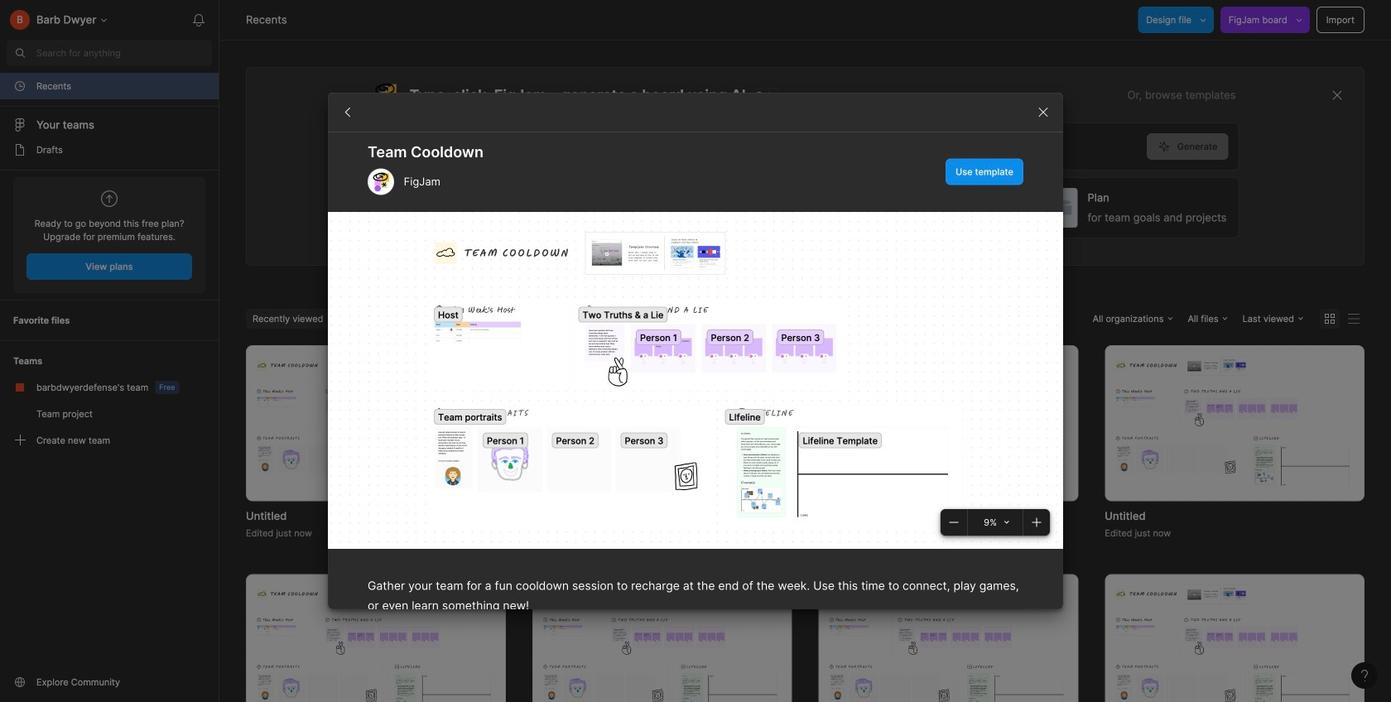 Task type: vqa. For each thing, say whether or not it's contained in the screenshot.
Search Templates text box
no



Task type: describe. For each thing, give the bounding box(es) containing it.
page 16 image
[[13, 143, 27, 157]]

Ex: A weekly team meeting, starting with an ice breaker field
[[372, 123, 1147, 170]]



Task type: locate. For each thing, give the bounding box(es) containing it.
Search for anything text field
[[36, 46, 212, 60]]

dialog
[[328, 92, 1064, 702]]

bell 32 image
[[186, 7, 212, 33]]

select zoom level image
[[1005, 520, 1010, 525]]

file thumbnail image
[[254, 356, 498, 491], [541, 356, 784, 491], [827, 356, 1070, 491], [1114, 356, 1357, 491], [254, 585, 498, 702], [541, 585, 784, 702], [827, 585, 1070, 702], [1114, 585, 1357, 702]]

community 16 image
[[13, 676, 27, 689]]

search 32 image
[[7, 40, 33, 66]]

recent 16 image
[[13, 80, 27, 93]]



